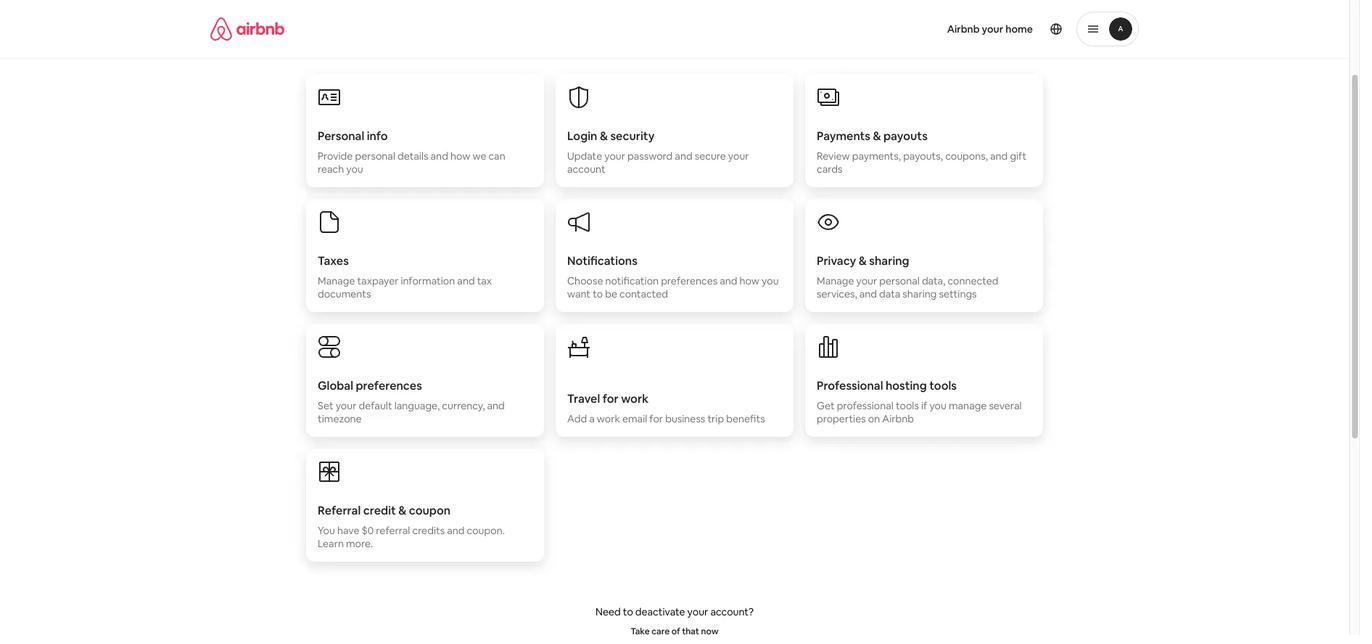 Task type: vqa. For each thing, say whether or not it's contained in the screenshot.
"5.0 · 8 reviews"
no



Task type: locate. For each thing, give the bounding box(es) containing it.
and inside taxes manage taxpayer information and tax documents
[[457, 274, 475, 287]]

0 vertical spatial to
[[593, 287, 603, 300]]

on
[[869, 412, 880, 425]]

0 horizontal spatial airbnb
[[883, 412, 914, 425]]

have
[[337, 524, 360, 537]]

& right login
[[600, 128, 608, 144]]

1 vertical spatial preferences
[[356, 378, 422, 393]]

payments
[[817, 128, 871, 144]]

if
[[922, 399, 928, 412]]

for right travel
[[603, 391, 619, 406]]

0 horizontal spatial work
[[597, 412, 620, 425]]

0 vertical spatial preferences
[[661, 274, 718, 287]]

need to deactivate your account?
[[596, 605, 754, 618]]

0 horizontal spatial you
[[346, 163, 363, 176]]

your left account?
[[688, 605, 709, 618]]

account?
[[711, 605, 754, 618]]

personal inside personal info provide personal details and how we can reach you
[[355, 150, 396, 163]]

secure
[[695, 150, 726, 163]]

airbnb
[[948, 22, 980, 36], [883, 412, 914, 425]]

your left home
[[982, 22, 1004, 36]]

personal left data,
[[880, 274, 920, 287]]

your
[[982, 22, 1004, 36], [605, 150, 626, 163], [729, 150, 749, 163], [857, 274, 878, 287], [336, 399, 357, 412], [688, 605, 709, 618]]

0 horizontal spatial to
[[593, 287, 603, 300]]

tools left if
[[896, 399, 919, 412]]

preferences inside notifications choose notification preferences and how you want to be contacted
[[661, 274, 718, 287]]

preferences right notification
[[661, 274, 718, 287]]

and
[[431, 150, 448, 163], [675, 150, 693, 163], [991, 150, 1008, 163], [457, 274, 475, 287], [720, 274, 738, 287], [860, 287, 877, 300], [487, 399, 505, 412], [447, 524, 465, 537]]

you
[[318, 524, 335, 537]]

airbnb left home
[[948, 22, 980, 36]]

account
[[568, 163, 606, 176]]

0 vertical spatial airbnb
[[948, 22, 980, 36]]

you left services,
[[762, 274, 779, 287]]

& up referral at the bottom
[[399, 503, 407, 518]]

0 horizontal spatial personal
[[355, 150, 396, 163]]

0 vertical spatial for
[[603, 391, 619, 406]]

0 vertical spatial tools
[[930, 378, 957, 393]]

1 manage from the left
[[318, 274, 355, 287]]

& right 'privacy'
[[859, 253, 867, 269]]

global
[[318, 378, 353, 393]]

tools
[[930, 378, 957, 393], [896, 399, 919, 412]]

2 manage from the left
[[817, 274, 855, 287]]

1 horizontal spatial work
[[621, 391, 649, 406]]

how
[[451, 150, 471, 163], [740, 274, 760, 287]]

sharing
[[870, 253, 910, 269], [903, 287, 937, 300]]

can
[[489, 150, 506, 163]]

1 horizontal spatial tools
[[930, 378, 957, 393]]

language,
[[395, 399, 440, 412]]

& inside login & security update your password and secure your account
[[600, 128, 608, 144]]

1 horizontal spatial manage
[[817, 274, 855, 287]]

cards
[[817, 163, 843, 176]]

you right reach
[[346, 163, 363, 176]]

work up email
[[621, 391, 649, 406]]

your right set
[[336, 399, 357, 412]]

& up payments,
[[873, 128, 881, 144]]

sharing right data on the top
[[903, 287, 937, 300]]

2 vertical spatial you
[[930, 399, 947, 412]]

1 horizontal spatial personal
[[880, 274, 920, 287]]

0 horizontal spatial preferences
[[356, 378, 422, 393]]

preferences
[[661, 274, 718, 287], [356, 378, 422, 393]]

for
[[603, 391, 619, 406], [650, 412, 663, 425]]

you right if
[[930, 399, 947, 412]]

1 horizontal spatial you
[[762, 274, 779, 287]]

personal
[[355, 150, 396, 163], [880, 274, 920, 287]]

2 horizontal spatial you
[[930, 399, 947, 412]]

1 horizontal spatial airbnb
[[948, 22, 980, 36]]

email
[[623, 412, 648, 425]]

be
[[605, 287, 618, 300]]

professional hosting tools get professional tools if you manage several properties on airbnb
[[817, 378, 1022, 425]]

for right email
[[650, 412, 663, 425]]

1 vertical spatial personal
[[880, 274, 920, 287]]

& for privacy
[[859, 253, 867, 269]]

1 vertical spatial for
[[650, 412, 663, 425]]

airbnb inside the profile element
[[948, 22, 980, 36]]

you inside personal info provide personal details and how we can reach you
[[346, 163, 363, 176]]

password
[[628, 150, 673, 163]]

0 vertical spatial work
[[621, 391, 649, 406]]

0 horizontal spatial tools
[[896, 399, 919, 412]]

1 vertical spatial how
[[740, 274, 760, 287]]

connected
[[948, 274, 999, 287]]

to inside notifications choose notification preferences and how you want to be contacted
[[593, 287, 603, 300]]

manage down 'taxes' at the left
[[318, 274, 355, 287]]

& inside payments & payouts review payments, payouts, coupons, and gift cards
[[873, 128, 881, 144]]

tools up manage
[[930, 378, 957, 393]]

0 horizontal spatial manage
[[318, 274, 355, 287]]

benefits
[[727, 412, 765, 425]]

we
[[473, 150, 487, 163]]

login
[[568, 128, 598, 144]]

how inside notifications choose notification preferences and how you want to be contacted
[[740, 274, 760, 287]]

login & security update your password and secure your account
[[568, 128, 749, 176]]

work
[[621, 391, 649, 406], [597, 412, 620, 425]]

how inside personal info provide personal details and how we can reach you
[[451, 150, 471, 163]]

0 horizontal spatial how
[[451, 150, 471, 163]]

you
[[346, 163, 363, 176], [762, 274, 779, 287], [930, 399, 947, 412]]

default
[[359, 399, 392, 412]]

0 horizontal spatial for
[[603, 391, 619, 406]]

credit
[[363, 503, 396, 518]]

taxes
[[318, 253, 349, 269]]

you inside 'professional hosting tools get professional tools if you manage several properties on airbnb'
[[930, 399, 947, 412]]

1 vertical spatial work
[[597, 412, 620, 425]]

work right a
[[597, 412, 620, 425]]

0 vertical spatial you
[[346, 163, 363, 176]]

to left be
[[593, 287, 603, 300]]

airbnb right on on the right of page
[[883, 412, 914, 425]]

1 horizontal spatial how
[[740, 274, 760, 287]]

your left data on the top
[[857, 274, 878, 287]]

1 vertical spatial airbnb
[[883, 412, 914, 425]]

your down security
[[605, 150, 626, 163]]

&
[[600, 128, 608, 144], [873, 128, 881, 144], [859, 253, 867, 269], [399, 503, 407, 518]]

& inside 'referral credit & coupon you have $0 referral credits and coupon. learn more.'
[[399, 503, 407, 518]]

profile element
[[692, 0, 1139, 58]]

payouts,
[[904, 150, 944, 163]]

airbnb your home
[[948, 22, 1033, 36]]

notification
[[606, 274, 659, 287]]

& for login
[[600, 128, 608, 144]]

settings
[[939, 287, 977, 300]]

personal down info
[[355, 150, 396, 163]]

timezone
[[318, 412, 362, 425]]

1 horizontal spatial preferences
[[661, 274, 718, 287]]

to
[[593, 287, 603, 300], [623, 605, 633, 618]]

and inside notifications choose notification preferences and how you want to be contacted
[[720, 274, 738, 287]]

1 horizontal spatial for
[[650, 412, 663, 425]]

and inside 'referral credit & coupon you have $0 referral credits and coupon. learn more.'
[[447, 524, 465, 537]]

preferences inside global preferences set your default language, currency, and timezone
[[356, 378, 422, 393]]

professional
[[817, 378, 884, 393]]

a
[[589, 412, 595, 425]]

coupon.
[[467, 524, 505, 537]]

0 vertical spatial how
[[451, 150, 471, 163]]

1 vertical spatial tools
[[896, 399, 919, 412]]

set
[[318, 399, 334, 412]]

notifications
[[568, 253, 638, 269]]

coupons,
[[946, 150, 988, 163]]

services,
[[817, 287, 858, 300]]

to right need
[[623, 605, 633, 618]]

preferences up default at the bottom of the page
[[356, 378, 422, 393]]

1 vertical spatial to
[[623, 605, 633, 618]]

gift
[[1011, 150, 1027, 163]]

1 vertical spatial you
[[762, 274, 779, 287]]

manage down 'privacy'
[[817, 274, 855, 287]]

sharing up data on the top
[[870, 253, 910, 269]]

manage
[[318, 274, 355, 287], [817, 274, 855, 287]]

0 vertical spatial personal
[[355, 150, 396, 163]]

& inside privacy & sharing manage your personal data, connected services, and data sharing settings
[[859, 253, 867, 269]]

notifications choose notification preferences and how you want to be contacted
[[568, 253, 779, 300]]



Task type: describe. For each thing, give the bounding box(es) containing it.
security
[[611, 128, 655, 144]]

1 horizontal spatial to
[[623, 605, 633, 618]]

$0
[[362, 524, 374, 537]]

travel for work add a work email for business trip benefits
[[568, 391, 765, 425]]

want
[[568, 287, 591, 300]]

add
[[568, 412, 587, 425]]

review
[[817, 150, 850, 163]]

documents
[[318, 287, 371, 300]]

coupon
[[409, 503, 451, 518]]

data
[[880, 287, 901, 300]]

payouts
[[884, 128, 928, 144]]

professional
[[837, 399, 894, 412]]

contacted
[[620, 287, 668, 300]]

you inside notifications choose notification preferences and how you want to be contacted
[[762, 274, 779, 287]]

payments,
[[853, 150, 901, 163]]

more.
[[346, 537, 373, 550]]

and inside payments & payouts review payments, payouts, coupons, and gift cards
[[991, 150, 1008, 163]]

properties
[[817, 412, 866, 425]]

reach
[[318, 163, 344, 176]]

trip
[[708, 412, 724, 425]]

your right secure
[[729, 150, 749, 163]]

manage inside privacy & sharing manage your personal data, connected services, and data sharing settings
[[817, 274, 855, 287]]

get
[[817, 399, 835, 412]]

0 vertical spatial sharing
[[870, 253, 910, 269]]

hosting
[[886, 378, 927, 393]]

provide
[[318, 150, 353, 163]]

your inside the profile element
[[982, 22, 1004, 36]]

credits
[[413, 524, 445, 537]]

currency,
[[442, 399, 485, 412]]

manage inside taxes manage taxpayer information and tax documents
[[318, 274, 355, 287]]

need
[[596, 605, 621, 618]]

several
[[989, 399, 1022, 412]]

tax
[[477, 274, 492, 287]]

privacy & sharing manage your personal data, connected services, and data sharing settings
[[817, 253, 999, 300]]

& for payments
[[873, 128, 881, 144]]

manage
[[949, 399, 987, 412]]

personal
[[318, 128, 365, 144]]

data,
[[922, 274, 946, 287]]

personal inside privacy & sharing manage your personal data, connected services, and data sharing settings
[[880, 274, 920, 287]]

payments & payouts review payments, payouts, coupons, and gift cards
[[817, 128, 1027, 176]]

airbnb inside 'professional hosting tools get professional tools if you manage several properties on airbnb'
[[883, 412, 914, 425]]

deactivate
[[636, 605, 686, 618]]

travel
[[568, 391, 600, 406]]

airbnb your home link
[[939, 14, 1042, 44]]

update
[[568, 150, 603, 163]]

home
[[1006, 22, 1033, 36]]

details
[[398, 150, 429, 163]]

your inside global preferences set your default language, currency, and timezone
[[336, 399, 357, 412]]

business
[[666, 412, 706, 425]]

global preferences set your default language, currency, and timezone
[[318, 378, 505, 425]]

information
[[401, 274, 455, 287]]

1 vertical spatial sharing
[[903, 287, 937, 300]]

privacy
[[817, 253, 857, 269]]

info
[[367, 128, 388, 144]]

taxpayer
[[357, 274, 399, 287]]

learn
[[318, 537, 344, 550]]

choose
[[568, 274, 603, 287]]

and inside global preferences set your default language, currency, and timezone
[[487, 399, 505, 412]]

your inside privacy & sharing manage your personal data, connected services, and data sharing settings
[[857, 274, 878, 287]]

referral
[[318, 503, 361, 518]]

taxes manage taxpayer information and tax documents
[[318, 253, 492, 300]]

personal info provide personal details and how we can reach you
[[318, 128, 506, 176]]

referral credit & coupon you have $0 referral credits and coupon. learn more.
[[318, 503, 505, 550]]

and inside login & security update your password and secure your account
[[675, 150, 693, 163]]

and inside personal info provide personal details and how we can reach you
[[431, 150, 448, 163]]

referral
[[376, 524, 410, 537]]

and inside privacy & sharing manage your personal data, connected services, and data sharing settings
[[860, 287, 877, 300]]



